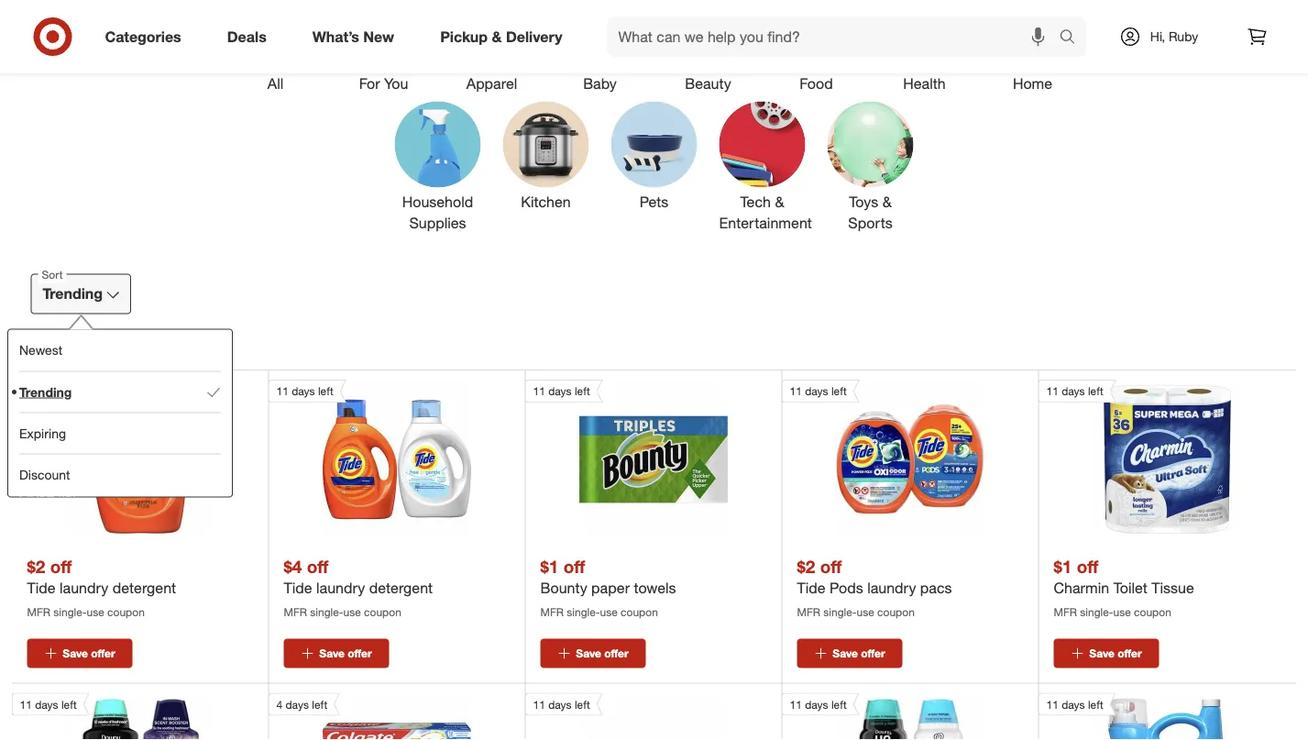 Task type: locate. For each thing, give the bounding box(es) containing it.
0 horizontal spatial &
[[492, 28, 502, 45]]

tech
[[741, 193, 771, 211]]

offer down paper
[[605, 646, 629, 660]]

pickup & delivery
[[440, 28, 563, 45]]

tide inside $2 off tide laundry detergent mfr single-use coupon
[[27, 579, 56, 597]]

coupon for $1 off charmin toilet tissue mfr single-use coupon
[[1135, 605, 1172, 619]]

sports
[[849, 214, 893, 232]]

$1 for charmin toilet tissue
[[1054, 556, 1073, 577]]

1 horizontal spatial detergent
[[369, 579, 433, 597]]

save offer for $2 off tide pods laundry pacs mfr single-use coupon
[[833, 646, 886, 660]]

& for toys
[[883, 193, 892, 211]]

days inside '4 days left' button
[[286, 697, 309, 711]]

laundry
[[60, 579, 108, 597], [316, 579, 365, 597], [868, 579, 917, 597]]

1 coupon from the left
[[107, 605, 145, 619]]

3 mfr from the left
[[541, 605, 564, 619]]

5 offer from the left
[[1118, 646, 1143, 660]]

0 horizontal spatial $2
[[27, 556, 45, 577]]

2 horizontal spatial tide
[[798, 579, 826, 597]]

4 offer from the left
[[861, 646, 886, 660]]

mfr inside $1 off bounty paper towels mfr single-use coupon
[[541, 605, 564, 619]]

single- for $2 off tide laundry detergent mfr single-use coupon
[[54, 605, 87, 619]]

use inside $4 off tide laundry detergent mfr single-use coupon
[[343, 605, 361, 619]]

search button
[[1052, 17, 1096, 61]]

beauty button
[[665, 0, 752, 94]]

1 detergent from the left
[[113, 579, 176, 597]]

what's new
[[313, 28, 395, 45]]

save for $1 off bounty paper towels mfr single-use coupon
[[576, 646, 602, 660]]

left
[[318, 384, 334, 398], [575, 384, 591, 398], [832, 384, 847, 398], [1089, 384, 1104, 398], [61, 697, 77, 711], [312, 697, 328, 711], [575, 697, 591, 711], [832, 697, 847, 711], [1089, 697, 1104, 711]]

save offer button up "4 days left"
[[284, 639, 389, 668]]

save down charmin
[[1090, 646, 1115, 660]]

deals link
[[212, 17, 290, 57]]

2 save offer from the left
[[320, 646, 372, 660]]

coupon
[[107, 605, 145, 619], [364, 605, 402, 619], [621, 605, 658, 619], [878, 605, 915, 619], [1135, 605, 1172, 619]]

coupon for $1 off bounty paper towels mfr single-use coupon
[[621, 605, 658, 619]]

use inside $2 off tide pods laundry pacs mfr single-use coupon
[[857, 605, 875, 619]]

for you button
[[341, 0, 427, 94]]

coupon inside $2 off tide pods laundry pacs mfr single-use coupon
[[878, 605, 915, 619]]

2 single- from the left
[[310, 605, 343, 619]]

save offer button down $1 off charmin toilet tissue mfr single-use coupon
[[1054, 639, 1160, 668]]

1 save offer button from the left
[[27, 639, 133, 668]]

expiring
[[19, 425, 66, 441]]

2 save from the left
[[320, 646, 345, 660]]

mfr for $1 off bounty paper towels mfr single-use coupon
[[541, 605, 564, 619]]

2 detergent from the left
[[369, 579, 433, 597]]

save offer button for $1 off charmin toilet tissue mfr single-use coupon
[[1054, 639, 1160, 668]]

mfr for $4 off tide laundry detergent mfr single-use coupon
[[284, 605, 307, 619]]

2 laundry from the left
[[316, 579, 365, 597]]

laundry inside $4 off tide laundry detergent mfr single-use coupon
[[316, 579, 365, 597]]

save offer down $2 off tide laundry detergent mfr single-use coupon
[[63, 646, 115, 660]]

use for $1 off charmin toilet tissue mfr single-use coupon
[[1114, 605, 1132, 619]]

1 tide from the left
[[27, 579, 56, 597]]

$1 for bounty paper towels
[[541, 556, 559, 577]]

4 mfr from the left
[[798, 605, 821, 619]]

2 $1 from the left
[[1054, 556, 1073, 577]]

trending
[[43, 285, 103, 302], [19, 384, 72, 400]]

you
[[384, 75, 408, 92]]

save offer down $4 off tide laundry detergent mfr single-use coupon
[[320, 646, 372, 660]]

coupon inside $1 off bounty paper towels mfr single-use coupon
[[621, 605, 658, 619]]

kitchen button
[[503, 101, 589, 233]]

2 off from the left
[[307, 556, 329, 577]]

$1 up bounty
[[541, 556, 559, 577]]

save offer button down $1 off bounty paper towels mfr single-use coupon at the bottom of page
[[541, 639, 646, 668]]

laundry inside $2 off tide pods laundry pacs mfr single-use coupon
[[868, 579, 917, 597]]

0 horizontal spatial detergent
[[113, 579, 176, 597]]

coupon inside $2 off tide laundry detergent mfr single-use coupon
[[107, 605, 145, 619]]

$1 up charmin
[[1054, 556, 1073, 577]]

off inside $2 off tide pods laundry pacs mfr single-use coupon
[[821, 556, 842, 577]]

1 save offer from the left
[[63, 646, 115, 660]]

use inside $1 off bounty paper towels mfr single-use coupon
[[600, 605, 618, 619]]

4 off from the left
[[821, 556, 842, 577]]

single- inside $1 off bounty paper towels mfr single-use coupon
[[567, 605, 600, 619]]

supplies
[[409, 214, 466, 232]]

coupon inside $4 off tide laundry detergent mfr single-use coupon
[[364, 605, 402, 619]]

food button
[[774, 0, 860, 94]]

2 $2 from the left
[[798, 556, 816, 577]]

2 use from the left
[[343, 605, 361, 619]]

&
[[492, 28, 502, 45], [775, 193, 785, 211], [883, 193, 892, 211]]

single- inside $2 off tide laundry detergent mfr single-use coupon
[[54, 605, 87, 619]]

& right toys
[[883, 193, 892, 211]]

5 single- from the left
[[1081, 605, 1114, 619]]

1 offer from the left
[[91, 646, 115, 660]]

save offer button down pods
[[798, 639, 903, 668]]

use
[[87, 605, 104, 619], [343, 605, 361, 619], [600, 605, 618, 619], [857, 605, 875, 619], [1114, 605, 1132, 619]]

deals
[[227, 28, 267, 45]]

days
[[292, 384, 315, 398], [549, 384, 572, 398], [805, 384, 829, 398], [1062, 384, 1086, 398], [35, 697, 58, 711], [286, 697, 309, 711], [549, 697, 572, 711], [805, 697, 829, 711], [1062, 697, 1086, 711]]

& inside toys & sports
[[883, 193, 892, 211]]

coupon for $2 off tide laundry detergent mfr single-use coupon
[[107, 605, 145, 619]]

mfr inside $2 off tide pods laundry pacs mfr single-use coupon
[[798, 605, 821, 619]]

use inside $2 off tide laundry detergent mfr single-use coupon
[[87, 605, 104, 619]]

coupon inside $1 off charmin toilet tissue mfr single-use coupon
[[1135, 605, 1172, 619]]

beauty
[[685, 75, 732, 92]]

offer down $2 off tide pods laundry pacs mfr single-use coupon
[[861, 646, 886, 660]]

save offer button for $2 off tide pods laundry pacs mfr single-use coupon
[[798, 639, 903, 668]]

save down pods
[[833, 646, 858, 660]]

$4 off tide laundry detergent mfr single-use coupon
[[284, 556, 433, 619]]

4 coupon from the left
[[878, 605, 915, 619]]

3 save from the left
[[576, 646, 602, 660]]

4 save offer from the left
[[833, 646, 886, 660]]

5 use from the left
[[1114, 605, 1132, 619]]

save up "4 days left"
[[320, 646, 345, 660]]

what's
[[313, 28, 359, 45]]

$1 inside $1 off charmin toilet tissue mfr single-use coupon
[[1054, 556, 1073, 577]]

trending for trending dropdown button
[[43, 285, 103, 302]]

3 use from the left
[[600, 605, 618, 619]]

home button
[[990, 0, 1076, 94]]

2 tide from the left
[[284, 579, 312, 597]]

save for $4 off tide laundry detergent mfr single-use coupon
[[320, 646, 345, 660]]

trending for trending link
[[19, 384, 72, 400]]

single- inside $4 off tide laundry detergent mfr single-use coupon
[[310, 605, 343, 619]]

off for $1 off charmin toilet tissue mfr single-use coupon
[[1077, 556, 1099, 577]]

4
[[277, 697, 283, 711]]

towels
[[634, 579, 676, 597]]

3 coupon from the left
[[621, 605, 658, 619]]

detergent inside $2 off tide laundry detergent mfr single-use coupon
[[113, 579, 176, 597]]

tide inside $4 off tide laundry detergent mfr single-use coupon
[[284, 579, 312, 597]]

3 single- from the left
[[567, 605, 600, 619]]

1 $1 from the left
[[541, 556, 559, 577]]

toys
[[850, 193, 879, 211]]

11 days left
[[277, 384, 334, 398], [533, 384, 591, 398], [790, 384, 847, 398], [1047, 384, 1104, 398], [20, 697, 77, 711], [533, 697, 591, 711], [790, 697, 847, 711], [1047, 697, 1104, 711]]

pickup
[[440, 28, 488, 45]]

paper
[[592, 579, 630, 597]]

off inside $1 off bounty paper towels mfr single-use coupon
[[564, 556, 585, 577]]

1 horizontal spatial $2
[[798, 556, 816, 577]]

mfr inside $4 off tide laundry detergent mfr single-use coupon
[[284, 605, 307, 619]]

11 days left button
[[268, 380, 471, 534], [525, 380, 728, 534], [782, 380, 985, 534], [1039, 380, 1242, 534], [11, 693, 215, 740], [525, 693, 728, 740], [782, 693, 985, 740], [1039, 693, 1242, 740]]

save offer down pods
[[833, 646, 886, 660]]

1 save from the left
[[63, 646, 88, 660]]

$1 inside $1 off bounty paper towels mfr single-use coupon
[[541, 556, 559, 577]]

0 horizontal spatial $1
[[541, 556, 559, 577]]

1 vertical spatial trending
[[19, 384, 72, 400]]

use inside $1 off charmin toilet tissue mfr single-use coupon
[[1114, 605, 1132, 619]]

& right pickup
[[492, 28, 502, 45]]

& right tech
[[775, 193, 785, 211]]

tide for $2 off tide laundry detergent mfr single-use coupon
[[27, 579, 56, 597]]

ruby
[[1169, 28, 1199, 44]]

toys & sports
[[849, 193, 893, 232]]

trending up expiring
[[19, 384, 72, 400]]

health button
[[882, 0, 968, 94]]

5 coupon from the left
[[1135, 605, 1172, 619]]

3 tide from the left
[[798, 579, 826, 597]]

0 horizontal spatial tide
[[27, 579, 56, 597]]

What can we help you find? suggestions appear below search field
[[608, 17, 1064, 57]]

2 mfr from the left
[[284, 605, 307, 619]]

household supplies
[[402, 193, 473, 232]]

1 $2 from the left
[[27, 556, 45, 577]]

3 offer from the left
[[605, 646, 629, 660]]

1 single- from the left
[[54, 605, 87, 619]]

detergent
[[113, 579, 176, 597], [369, 579, 433, 597]]

tissue
[[1152, 579, 1195, 597]]

0 horizontal spatial laundry
[[60, 579, 108, 597]]

1 use from the left
[[87, 605, 104, 619]]

trending inside dropdown button
[[43, 285, 103, 302]]

hi, ruby
[[1151, 28, 1199, 44]]

save offer button
[[27, 639, 133, 668], [284, 639, 389, 668], [541, 639, 646, 668], [798, 639, 903, 668], [1054, 639, 1160, 668]]

detergent for $2 off
[[113, 579, 176, 597]]

3 save offer button from the left
[[541, 639, 646, 668]]

new
[[364, 28, 395, 45]]

delivery
[[506, 28, 563, 45]]

1 laundry from the left
[[60, 579, 108, 597]]

1 mfr from the left
[[27, 605, 50, 619]]

3 save offer from the left
[[576, 646, 629, 660]]

1 horizontal spatial tide
[[284, 579, 312, 597]]

4 save from the left
[[833, 646, 858, 660]]

offer down $2 off tide laundry detergent mfr single-use coupon
[[91, 646, 115, 660]]

4 single- from the left
[[824, 605, 857, 619]]

laundry for $4 off
[[316, 579, 365, 597]]

baby button
[[557, 0, 643, 94]]

5 save from the left
[[1090, 646, 1115, 660]]

$2 inside $2 off tide pods laundry pacs mfr single-use coupon
[[798, 556, 816, 577]]

$2 inside $2 off tide laundry detergent mfr single-use coupon
[[27, 556, 45, 577]]

pacs
[[921, 579, 953, 597]]

tech & entertainment
[[720, 193, 812, 232]]

pets
[[640, 193, 669, 211]]

offer up '4 days left' button
[[348, 646, 372, 660]]

food
[[800, 75, 834, 92]]

5 save offer from the left
[[1090, 646, 1143, 660]]

1 horizontal spatial laundry
[[316, 579, 365, 597]]

off inside $2 off tide laundry detergent mfr single-use coupon
[[50, 556, 72, 577]]

mfr inside $2 off tide laundry detergent mfr single-use coupon
[[27, 605, 50, 619]]

expiring link
[[19, 412, 221, 453]]

single- for $1 off charmin toilet tissue mfr single-use coupon
[[1081, 605, 1114, 619]]

5 off from the left
[[1077, 556, 1099, 577]]

trending up 661
[[43, 285, 103, 302]]

2 save offer button from the left
[[284, 639, 389, 668]]

2 horizontal spatial &
[[883, 193, 892, 211]]

mfr
[[27, 605, 50, 619], [284, 605, 307, 619], [541, 605, 564, 619], [798, 605, 821, 619], [1054, 605, 1078, 619]]

save offer down $1 off charmin toilet tissue mfr single-use coupon
[[1090, 646, 1143, 660]]

off
[[50, 556, 72, 577], [307, 556, 329, 577], [564, 556, 585, 577], [821, 556, 842, 577], [1077, 556, 1099, 577]]

kitchen
[[521, 193, 571, 211]]

3 off from the left
[[564, 556, 585, 577]]

4 use from the left
[[857, 605, 875, 619]]

0 vertical spatial trending
[[43, 285, 103, 302]]

save
[[63, 646, 88, 660], [320, 646, 345, 660], [576, 646, 602, 660], [833, 646, 858, 660], [1090, 646, 1115, 660]]

off inside $1 off charmin toilet tissue mfr single-use coupon
[[1077, 556, 1099, 577]]

$1
[[541, 556, 559, 577], [1054, 556, 1073, 577]]

1 horizontal spatial $1
[[1054, 556, 1073, 577]]

$2 for tide pods laundry pacs
[[798, 556, 816, 577]]

use for $1 off bounty paper towels mfr single-use coupon
[[600, 605, 618, 619]]

4 save offer button from the left
[[798, 639, 903, 668]]

discount
[[19, 466, 70, 482]]

tide inside $2 off tide pods laundry pacs mfr single-use coupon
[[798, 579, 826, 597]]

2 coupon from the left
[[364, 605, 402, 619]]

laundry inside $2 off tide laundry detergent mfr single-use coupon
[[60, 579, 108, 597]]

offer down toilet
[[1118, 646, 1143, 660]]

1 off from the left
[[50, 556, 72, 577]]

detergent inside $4 off tide laundry detergent mfr single-use coupon
[[369, 579, 433, 597]]

11
[[277, 384, 289, 398], [533, 384, 546, 398], [790, 384, 802, 398], [1047, 384, 1059, 398], [20, 697, 32, 711], [533, 697, 546, 711], [790, 697, 802, 711], [1047, 697, 1059, 711]]

2 offer from the left
[[348, 646, 372, 660]]

tide for $4 off tide laundry detergent mfr single-use coupon
[[284, 579, 312, 597]]

$2
[[27, 556, 45, 577], [798, 556, 816, 577]]

health
[[904, 75, 946, 92]]

off inside $4 off tide laundry detergent mfr single-use coupon
[[307, 556, 329, 577]]

off for $1 off bounty paper towels mfr single-use coupon
[[564, 556, 585, 577]]

single- for $1 off bounty paper towels mfr single-use coupon
[[567, 605, 600, 619]]

save offer
[[63, 646, 115, 660], [320, 646, 372, 660], [576, 646, 629, 660], [833, 646, 886, 660], [1090, 646, 1143, 660]]

single-
[[54, 605, 87, 619], [310, 605, 343, 619], [567, 605, 600, 619], [824, 605, 857, 619], [1081, 605, 1114, 619]]

offer
[[91, 646, 115, 660], [348, 646, 372, 660], [605, 646, 629, 660], [861, 646, 886, 660], [1118, 646, 1143, 660]]

1 horizontal spatial &
[[775, 193, 785, 211]]

mfr inside $1 off charmin toilet tissue mfr single-use coupon
[[1054, 605, 1078, 619]]

save offer button down $2 off tide laundry detergent mfr single-use coupon
[[27, 639, 133, 668]]

3 laundry from the left
[[868, 579, 917, 597]]

tech & entertainment button
[[720, 101, 812, 233]]

2 horizontal spatial laundry
[[868, 579, 917, 597]]

mfr for $2 off tide laundry detergent mfr single-use coupon
[[27, 605, 50, 619]]

5 save offer button from the left
[[1054, 639, 1160, 668]]

single- inside $1 off charmin toilet tissue mfr single-use coupon
[[1081, 605, 1114, 619]]

save down $1 off bounty paper towels mfr single-use coupon at the bottom of page
[[576, 646, 602, 660]]

save offer down paper
[[576, 646, 629, 660]]

& inside tech & entertainment
[[775, 193, 785, 211]]

5 mfr from the left
[[1054, 605, 1078, 619]]

tide
[[27, 579, 56, 597], [284, 579, 312, 597], [798, 579, 826, 597]]

save for $2 off tide pods laundry pacs mfr single-use coupon
[[833, 646, 858, 660]]

save down $2 off tide laundry detergent mfr single-use coupon
[[63, 646, 88, 660]]



Task type: describe. For each thing, give the bounding box(es) containing it.
tide for $2 off tide pods laundry pacs mfr single-use coupon
[[798, 579, 826, 597]]

apparel button
[[449, 0, 535, 94]]

categories
[[105, 28, 181, 45]]

save offer button for $2 off tide laundry detergent mfr single-use coupon
[[27, 639, 133, 668]]

left inside button
[[312, 697, 328, 711]]

$1 off charmin toilet tissue mfr single-use coupon
[[1054, 556, 1195, 619]]

detergent for $4 off
[[369, 579, 433, 597]]

$2 off tide laundry detergent mfr single-use coupon
[[27, 556, 176, 619]]

661
[[27, 330, 62, 356]]

newest link
[[19, 330, 221, 371]]

categories link
[[89, 17, 204, 57]]

save offer button for $1 off bounty paper towels mfr single-use coupon
[[541, 639, 646, 668]]

4 days left button
[[268, 693, 471, 740]]

charmin
[[1054, 579, 1110, 597]]

apparel
[[467, 75, 518, 92]]

mfr for $1 off charmin toilet tissue mfr single-use coupon
[[1054, 605, 1078, 619]]

save for $2 off tide laundry detergent mfr single-use coupon
[[63, 646, 88, 660]]

offer for $4 off tide laundry detergent mfr single-use coupon
[[348, 646, 372, 660]]

trending button
[[31, 274, 131, 314]]

toys & sports button
[[828, 101, 914, 233]]

for
[[359, 75, 380, 92]]

$2 off tide pods laundry pacs mfr single-use coupon
[[798, 556, 953, 619]]

pickup & delivery link
[[425, 17, 586, 57]]

entertainment
[[720, 214, 812, 232]]

save offer for $4 off tide laundry detergent mfr single-use coupon
[[320, 646, 372, 660]]

offer for $1 off bounty paper towels mfr single-use coupon
[[605, 646, 629, 660]]

all button
[[233, 0, 319, 94]]

offer for $2 off tide laundry detergent mfr single-use coupon
[[91, 646, 115, 660]]

household supplies button
[[395, 101, 481, 233]]

single- inside $2 off tide pods laundry pacs mfr single-use coupon
[[824, 605, 857, 619]]

pets button
[[611, 101, 698, 233]]

offer for $1 off charmin toilet tissue mfr single-use coupon
[[1118, 646, 1143, 660]]

use for $4 off tide laundry detergent mfr single-use coupon
[[343, 605, 361, 619]]

offer for $2 off tide pods laundry pacs mfr single-use coupon
[[861, 646, 886, 660]]

use for $2 off tide laundry detergent mfr single-use coupon
[[87, 605, 104, 619]]

& for pickup
[[492, 28, 502, 45]]

save offer for $1 off charmin toilet tissue mfr single-use coupon
[[1090, 646, 1143, 660]]

for you
[[359, 75, 408, 92]]

what's new link
[[297, 17, 417, 57]]

trending link
[[19, 371, 221, 412]]

all
[[268, 75, 284, 92]]

single- for $4 off tide laundry detergent mfr single-use coupon
[[310, 605, 343, 619]]

off for $2 off tide laundry detergent mfr single-use coupon
[[50, 556, 72, 577]]

laundry for $2 off
[[60, 579, 108, 597]]

& for tech
[[775, 193, 785, 211]]

4 days left
[[277, 697, 328, 711]]

household
[[402, 193, 473, 211]]

home
[[1013, 75, 1053, 92]]

search
[[1052, 29, 1096, 47]]

$4
[[284, 556, 302, 577]]

baby
[[583, 75, 617, 92]]

coupon for $4 off tide laundry detergent mfr single-use coupon
[[364, 605, 402, 619]]

off for $2 off tide pods laundry pacs mfr single-use coupon
[[821, 556, 842, 577]]

save for $1 off charmin toilet tissue mfr single-use coupon
[[1090, 646, 1115, 660]]

off for $4 off tide laundry detergent mfr single-use coupon
[[307, 556, 329, 577]]

$2 for tide laundry detergent
[[27, 556, 45, 577]]

pods
[[830, 579, 864, 597]]

bounty
[[541, 579, 588, 597]]

save offer button for $4 off tide laundry detergent mfr single-use coupon
[[284, 639, 389, 668]]

hi,
[[1151, 28, 1166, 44]]

discount link
[[19, 453, 221, 495]]

$1 off bounty paper towels mfr single-use coupon
[[541, 556, 676, 619]]

save offer for $1 off bounty paper towels mfr single-use coupon
[[576, 646, 629, 660]]

save offer for $2 off tide laundry detergent mfr single-use coupon
[[63, 646, 115, 660]]

newest
[[19, 342, 62, 358]]

toilet
[[1114, 579, 1148, 597]]



Task type: vqa. For each thing, say whether or not it's contained in the screenshot.
Gift within the Gift Ideas For Teens These Picks Will Make Their Day.
no



